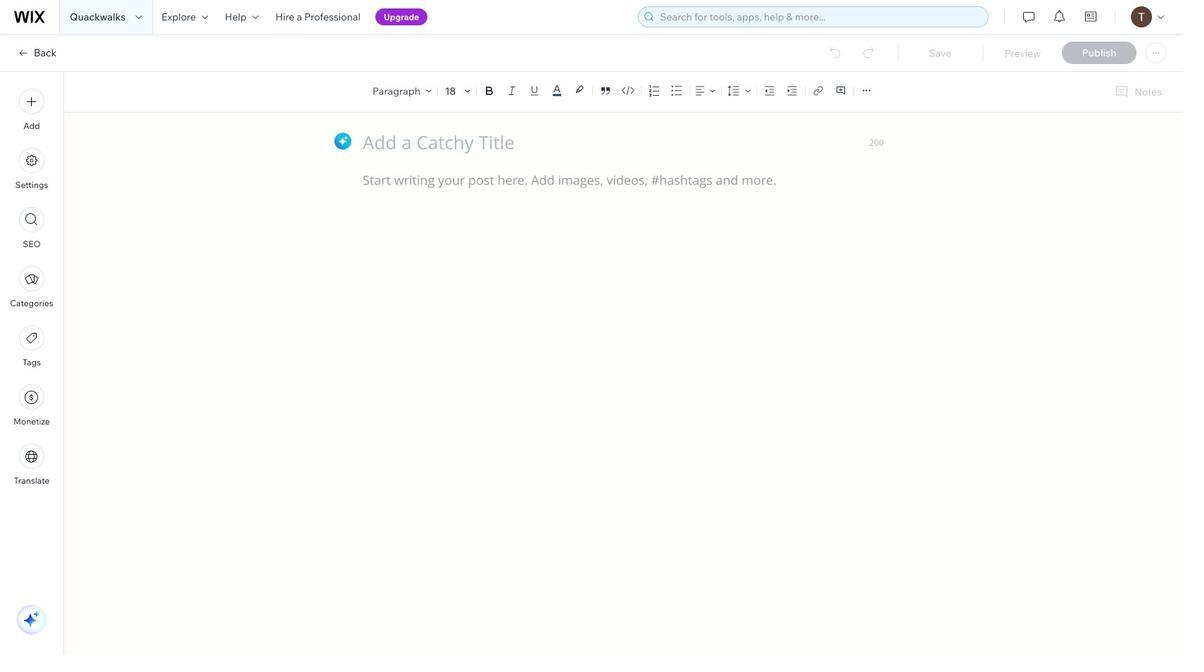 Task type: locate. For each thing, give the bounding box(es) containing it.
Add a Catchy Title text field
[[363, 130, 870, 155]]

menu
[[0, 80, 63, 495]]



Task type: describe. For each thing, give the bounding box(es) containing it.
Font Size field
[[444, 84, 459, 98]]

Search for tools, apps, help & more... field
[[656, 7, 984, 27]]



Task type: vqa. For each thing, say whether or not it's contained in the screenshot.
"Analytics & Reports"
no



